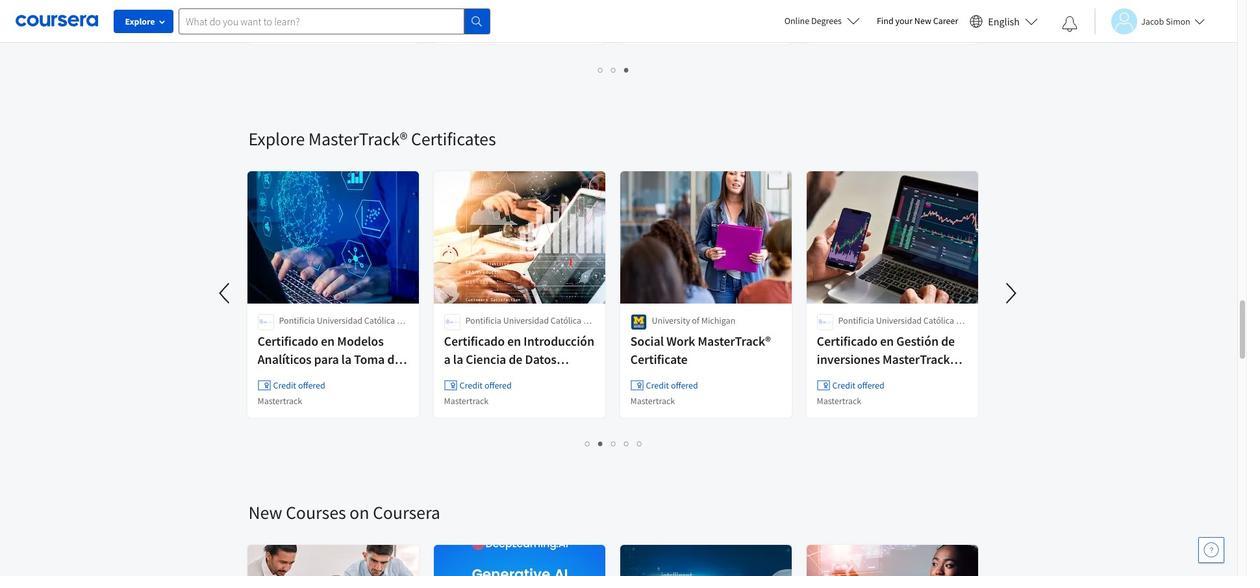 Task type: vqa. For each thing, say whether or not it's contained in the screenshot.
Scott Plous IMAGE
no



Task type: describe. For each thing, give the bounding box(es) containing it.
0 vertical spatial 3 button
[[620, 62, 633, 77]]

de inside certificado en introducción a la ciencia de datos mastertrack® mastertrack® certificate
[[509, 351, 523, 368]]

mastertrack for certificado en introducción a la ciencia de datos mastertrack® mastertrack® certificate
[[444, 396, 489, 407]]

explore for explore
[[125, 16, 155, 27]]

degrees
[[811, 15, 842, 27]]

certificado en modelos analíticos para la toma de decisiones de negocio mastertrack® certificate
[[258, 333, 401, 404]]

credit offered for social work mastertrack® certificate
[[646, 380, 698, 392]]

explore mastertrack® certificates
[[248, 127, 496, 151]]

modelos
[[337, 333, 384, 349]]

la inside certificado en introducción a la ciencia de datos mastertrack® mastertrack® certificate
[[453, 351, 463, 368]]

pontificia universidad católica de chile image
[[444, 314, 460, 331]]

on
[[350, 501, 369, 525]]

pontificia universidad católica de chile for modelos
[[279, 315, 406, 340]]

chile for la
[[465, 328, 485, 340]]

certificate inside social work mastertrack® certificate
[[630, 351, 688, 368]]

jacob simon
[[1141, 15, 1191, 27]]

4 button
[[620, 437, 633, 451]]

coursera
[[373, 501, 440, 525]]

social work mastertrack® certificate
[[630, 333, 771, 368]]

social
[[630, 333, 664, 349]]

offered for introducción
[[485, 380, 512, 392]]

credit offered for certificado en introducción a la ciencia de datos mastertrack® mastertrack® certificate
[[460, 380, 512, 392]]

online degrees
[[784, 15, 842, 27]]

negocio
[[335, 370, 380, 386]]

mastertrack for certificado en modelos analíticos para la toma de decisiones de negocio mastertrack® certificate
[[258, 396, 302, 407]]

credit for social work mastertrack® certificate
[[646, 380, 669, 392]]

mastertrack® inside 'certificado en modelos analíticos para la toma de decisiones de negocio mastertrack® certificate'
[[258, 388, 331, 404]]

university of michigan
[[652, 315, 736, 327]]

explore for explore mastertrack® certificates
[[248, 127, 305, 151]]

católica for gestión
[[924, 315, 954, 327]]

new courses on coursera
[[248, 501, 440, 525]]

pontificia for inversiones
[[838, 315, 874, 327]]

analíticos
[[258, 351, 312, 368]]

previous slide image
[[209, 278, 241, 309]]

michigan
[[701, 315, 736, 327]]

certificate inside certificado en introducción a la ciencia de datos mastertrack® mastertrack® certificate
[[444, 388, 501, 404]]

3 for 3 button to the top
[[624, 64, 629, 76]]

certificado for inversiones
[[817, 333, 878, 349]]

find your new career
[[877, 15, 958, 27]]

3 guided from the left
[[817, 21, 844, 33]]

de inside the 'certificado en gestión de inversiones mastertrack® certificate'
[[941, 333, 955, 349]]

para
[[314, 351, 339, 368]]

introducción
[[524, 333, 594, 349]]

a
[[444, 351, 451, 368]]

mastertrack for social work mastertrack® certificate
[[630, 396, 675, 407]]

universidad for gestión
[[876, 315, 922, 327]]

offered for gestión
[[857, 380, 885, 392]]

2 project from the left
[[473, 21, 500, 33]]

1 guided project from the left
[[258, 21, 314, 33]]

universidad for modelos
[[317, 315, 362, 327]]

offered for modelos
[[298, 380, 325, 392]]

credit for certificado en introducción a la ciencia de datos mastertrack® mastertrack® certificate
[[460, 380, 483, 392]]

of
[[692, 315, 700, 327]]

2 for 3 button to the top
[[611, 64, 616, 76]]

university
[[652, 315, 690, 327]]

certificado for para
[[258, 333, 318, 349]]

mastertrack for certificado en gestión de inversiones mastertrack® certificate
[[817, 396, 862, 407]]

datos
[[525, 351, 557, 368]]

certificates
[[411, 127, 496, 151]]

2 for bottommost 3 button
[[598, 438, 603, 450]]

ciencia
[[466, 351, 506, 368]]



Task type: locate. For each thing, give the bounding box(es) containing it.
1 vertical spatial new
[[248, 501, 282, 525]]

en inside certificado en introducción a la ciencia de datos mastertrack® mastertrack® certificate
[[507, 333, 521, 349]]

credit offered
[[273, 380, 325, 392], [460, 380, 512, 392], [646, 380, 698, 392], [832, 380, 885, 392]]

courses
[[286, 501, 346, 525]]

0 horizontal spatial explore
[[125, 16, 155, 27]]

1 pontificia from the left
[[279, 315, 315, 327]]

5
[[637, 438, 642, 450]]

1 horizontal spatial project
[[473, 21, 500, 33]]

0 vertical spatial 1
[[598, 64, 603, 76]]

offered down the inversiones
[[857, 380, 885, 392]]

de
[[397, 315, 406, 327], [583, 315, 593, 327], [956, 315, 966, 327], [941, 333, 955, 349], [387, 351, 401, 368], [509, 351, 523, 368], [319, 370, 333, 386]]

credit offered for certificado en gestión de inversiones mastertrack® certificate
[[832, 380, 885, 392]]

1 horizontal spatial pontificia universidad católica de chile
[[465, 315, 593, 340]]

coursera image
[[16, 11, 98, 31]]

1 horizontal spatial guided
[[444, 21, 471, 33]]

3 en from the left
[[880, 333, 894, 349]]

pontificia right pontificia universidad católica de chile icon
[[465, 315, 501, 327]]

0 vertical spatial 1 button
[[594, 62, 607, 77]]

new left courses
[[248, 501, 282, 525]]

pontificia for la
[[465, 315, 501, 327]]

3 mastertrack from the left
[[630, 396, 675, 407]]

2 universidad from the left
[[503, 315, 549, 327]]

guided project
[[258, 21, 314, 33], [444, 21, 500, 33], [817, 21, 873, 33]]

2 horizontal spatial project
[[846, 21, 873, 33]]

certificado inside the 'certificado en gestión de inversiones mastertrack® certificate'
[[817, 333, 878, 349]]

2 list from the top
[[248, 437, 979, 451]]

2 chile from the left
[[465, 328, 485, 340]]

1 horizontal spatial católica
[[551, 315, 581, 327]]

3 for bottommost 3 button
[[611, 438, 616, 450]]

1 for 3 button to the top
[[598, 64, 603, 76]]

1 horizontal spatial guided project
[[444, 21, 500, 33]]

None search field
[[179, 8, 490, 34]]

offered for mastertrack®
[[671, 380, 698, 392]]

1 credit offered from the left
[[273, 380, 325, 392]]

certificado en gestión de inversiones mastertrack® certificate
[[817, 333, 956, 386]]

english button
[[965, 0, 1043, 42]]

simon
[[1166, 15, 1191, 27]]

2 pontificia universidad católica de chile image from the left
[[817, 314, 833, 331]]

chile for para
[[279, 328, 298, 340]]

certificate down 'ciencia'
[[444, 388, 501, 404]]

2 horizontal spatial pontificia universidad católica de chile
[[838, 315, 966, 340]]

list
[[248, 62, 979, 77], [248, 437, 979, 451]]

1 guided project link from the left
[[246, 0, 420, 45]]

4 credit offered from the left
[[832, 380, 885, 392]]

1 list from the top
[[248, 62, 979, 77]]

3 chile from the left
[[838, 328, 858, 340]]

1 horizontal spatial 1
[[598, 64, 603, 76]]

chile right pontificia universidad católica de chile icon
[[465, 328, 485, 340]]

en left gestión
[[880, 333, 894, 349]]

1 horizontal spatial 3
[[624, 64, 629, 76]]

en for introducción
[[507, 333, 521, 349]]

0 horizontal spatial chile
[[279, 328, 298, 340]]

next slide image
[[996, 278, 1027, 309]]

1 inside the explore mastertrack® certificates carousel element
[[585, 438, 590, 450]]

certificado inside 'certificado en modelos analíticos para la toma de decisiones de negocio mastertrack® certificate'
[[258, 333, 318, 349]]

1 chile from the left
[[279, 328, 298, 340]]

mastertrack® inside social work mastertrack® certificate
[[698, 333, 771, 349]]

your
[[895, 15, 913, 27]]

certificado up analíticos
[[258, 333, 318, 349]]

1 vertical spatial explore
[[248, 127, 305, 151]]

guided
[[258, 21, 285, 33], [444, 21, 471, 33], [817, 21, 844, 33]]

credit offered for certificado en modelos analíticos para la toma de decisiones de negocio mastertrack® certificate
[[273, 380, 325, 392]]

credit
[[273, 380, 296, 392], [460, 380, 483, 392], [646, 380, 669, 392], [832, 380, 856, 392]]

certificate down social
[[630, 351, 688, 368]]

1 certificado from the left
[[258, 333, 318, 349]]

toma
[[354, 351, 385, 368]]

1 horizontal spatial guided project link
[[432, 0, 606, 45]]

2 button
[[607, 62, 620, 77], [594, 437, 607, 451]]

pontificia
[[279, 315, 315, 327], [465, 315, 501, 327], [838, 315, 874, 327]]

3 católica from the left
[[924, 315, 954, 327]]

pontificia universidad católica de chile up datos
[[465, 315, 593, 340]]

1 for bottommost 3 button
[[585, 438, 590, 450]]

credit for certificado en modelos analíticos para la toma de decisiones de negocio mastertrack® certificate
[[273, 380, 296, 392]]

2 la from the left
[[453, 351, 463, 368]]

certificado inside certificado en introducción a la ciencia de datos mastertrack® mastertrack® certificate
[[444, 333, 505, 349]]

1 vertical spatial 3 button
[[607, 437, 620, 451]]

pontificia up the inversiones
[[838, 315, 874, 327]]

1 button for bottommost 3 button's 2 button
[[581, 437, 594, 451]]

certificate inside 'certificado en modelos analíticos para la toma de decisiones de negocio mastertrack® certificate'
[[333, 388, 390, 404]]

mastertrack down the inversiones
[[817, 396, 862, 407]]

1 católica from the left
[[364, 315, 395, 327]]

en inside 'certificado en modelos analíticos para la toma de decisiones de negocio mastertrack® certificate'
[[321, 333, 335, 349]]

2 credit offered from the left
[[460, 380, 512, 392]]

0 horizontal spatial en
[[321, 333, 335, 349]]

credit down social
[[646, 380, 669, 392]]

2 inside the explore mastertrack® certificates carousel element
[[598, 438, 603, 450]]

explore button
[[114, 10, 173, 33]]

católica for introducción
[[551, 315, 581, 327]]

guided project link
[[246, 0, 420, 45], [432, 0, 606, 45], [805, 0, 979, 45]]

0 vertical spatial 3
[[624, 64, 629, 76]]

4
[[624, 438, 629, 450]]

certificado up 'ciencia'
[[444, 333, 505, 349]]

4 credit from the left
[[832, 380, 856, 392]]

universidad up introducción
[[503, 315, 549, 327]]

credit for certificado en gestión de inversiones mastertrack® certificate
[[832, 380, 856, 392]]

3 guided project link from the left
[[805, 0, 979, 45]]

0 horizontal spatial 2
[[598, 438, 603, 450]]

en
[[321, 333, 335, 349], [507, 333, 521, 349], [880, 333, 894, 349]]

católica up modelos
[[364, 315, 395, 327]]

help center image
[[1204, 543, 1219, 559]]

pontificia universidad católica de chile for gestión
[[838, 315, 966, 340]]

2 offered from the left
[[485, 380, 512, 392]]

0 vertical spatial explore
[[125, 16, 155, 27]]

1 horizontal spatial universidad
[[503, 315, 549, 327]]

certificate down the inversiones
[[817, 370, 874, 386]]

certificado
[[258, 333, 318, 349], [444, 333, 505, 349], [817, 333, 878, 349]]

1 horizontal spatial certificado
[[444, 333, 505, 349]]

0 horizontal spatial project
[[287, 21, 314, 33]]

new courses on coursera carousel element
[[242, 463, 1247, 577]]

offered down social work mastertrack® certificate
[[671, 380, 698, 392]]

católica for modelos
[[364, 315, 395, 327]]

0 horizontal spatial 1
[[585, 438, 590, 450]]

gestión
[[897, 333, 939, 349]]

en for modelos
[[321, 333, 335, 349]]

2 horizontal spatial certificado
[[817, 333, 878, 349]]

0 horizontal spatial guided project link
[[246, 0, 420, 45]]

2
[[611, 64, 616, 76], [598, 438, 603, 450]]

1 horizontal spatial en
[[507, 333, 521, 349]]

2 horizontal spatial católica
[[924, 315, 954, 327]]

la
[[341, 351, 352, 368], [453, 351, 463, 368]]

1 horizontal spatial chile
[[465, 328, 485, 340]]

pontificia universidad católica de chile image for certificado en gestión de inversiones mastertrack® certificate
[[817, 314, 833, 331]]

4 mastertrack from the left
[[817, 396, 862, 407]]

1 offered from the left
[[298, 380, 325, 392]]

católica
[[364, 315, 395, 327], [551, 315, 581, 327], [924, 315, 954, 327]]

2 horizontal spatial guided
[[817, 21, 844, 33]]

2 horizontal spatial pontificia
[[838, 315, 874, 327]]

3 pontificia from the left
[[838, 315, 874, 327]]

la inside 'certificado en modelos analíticos para la toma de decisiones de negocio mastertrack® certificate'
[[341, 351, 352, 368]]

online degrees button
[[774, 6, 870, 35]]

pontificia universidad católica de chile image up analíticos
[[258, 314, 274, 331]]

1 credit from the left
[[273, 380, 296, 392]]

project
[[287, 21, 314, 33], [473, 21, 500, 33], [846, 21, 873, 33]]

credit offered down 'ciencia'
[[460, 380, 512, 392]]

pontificia universidad católica de chile image up the inversiones
[[817, 314, 833, 331]]

0 horizontal spatial católica
[[364, 315, 395, 327]]

3 offered from the left
[[671, 380, 698, 392]]

explore mastertrack® certificates carousel element
[[209, 88, 1027, 463]]

católica up introducción
[[551, 315, 581, 327]]

5 button
[[633, 437, 646, 451]]

3 certificado from the left
[[817, 333, 878, 349]]

1 horizontal spatial explore
[[248, 127, 305, 151]]

2 horizontal spatial en
[[880, 333, 894, 349]]

3 pontificia universidad católica de chile from the left
[[838, 315, 966, 340]]

new right your
[[915, 15, 932, 27]]

list inside the explore mastertrack® certificates carousel element
[[248, 437, 979, 451]]

2 certificado from the left
[[444, 333, 505, 349]]

pontificia up analíticos
[[279, 315, 315, 327]]

2 horizontal spatial guided project
[[817, 21, 873, 33]]

inversiones
[[817, 351, 880, 368]]

2 en from the left
[[507, 333, 521, 349]]

universidad up gestión
[[876, 315, 922, 327]]

chile up the inversiones
[[838, 328, 858, 340]]

offered down 'ciencia'
[[485, 380, 512, 392]]

generative ai for everyone course by deeplearning.ai, image
[[434, 546, 606, 577]]

work
[[666, 333, 695, 349]]

2 credit from the left
[[460, 380, 483, 392]]

1 guided from the left
[[258, 21, 285, 33]]

0 horizontal spatial la
[[341, 351, 352, 368]]

jacob simon button
[[1095, 8, 1205, 34]]

1 mastertrack from the left
[[258, 396, 302, 407]]

credit offered down analíticos
[[273, 380, 325, 392]]

1 button
[[594, 62, 607, 77], [581, 437, 594, 451]]

ibm product manager professional certificate by ibm, skillup edtech, image
[[247, 546, 419, 577]]

0 horizontal spatial new
[[248, 501, 282, 525]]

la right para on the left of the page
[[341, 351, 352, 368]]

en inside the 'certificado en gestión de inversiones mastertrack® certificate'
[[880, 333, 894, 349]]

en up para on the left of the page
[[321, 333, 335, 349]]

pontificia for para
[[279, 315, 315, 327]]

mastertrack down a
[[444, 396, 489, 407]]

2 mastertrack from the left
[[444, 396, 489, 407]]

1 vertical spatial 2 button
[[594, 437, 607, 451]]

generative ai fundamentals specialization by ibm, image
[[620, 546, 792, 577]]

jacob
[[1141, 15, 1164, 27]]

pontificia universidad católica de chile image
[[258, 314, 274, 331], [817, 314, 833, 331]]

credit down the inversiones
[[832, 380, 856, 392]]

pontificia universidad católica de chile image for certificado en modelos analíticos para la toma de decisiones de negocio mastertrack® certificate
[[258, 314, 274, 331]]

career
[[933, 15, 958, 27]]

0 horizontal spatial pontificia universidad católica de chile
[[279, 315, 406, 340]]

2 pontificia universidad católica de chile from the left
[[465, 315, 593, 340]]

decisiones
[[258, 370, 317, 386]]

2 católica from the left
[[551, 315, 581, 327]]

offered down para on the left of the page
[[298, 380, 325, 392]]

1 pontificia universidad católica de chile from the left
[[279, 315, 406, 340]]

2 guided project from the left
[[444, 21, 500, 33]]

3 credit from the left
[[646, 380, 669, 392]]

1 horizontal spatial pontificia universidad católica de chile image
[[817, 314, 833, 331]]

1
[[598, 64, 603, 76], [585, 438, 590, 450]]

chile up analíticos
[[279, 328, 298, 340]]

credit offered down the inversiones
[[832, 380, 885, 392]]

pontificia universidad católica de chile for introducción
[[465, 315, 593, 340]]

2 horizontal spatial guided project link
[[805, 0, 979, 45]]

3 inside the explore mastertrack® certificates carousel element
[[611, 438, 616, 450]]

0 vertical spatial new
[[915, 15, 932, 27]]

1 en from the left
[[321, 333, 335, 349]]

certificado for la
[[444, 333, 505, 349]]

católica up gestión
[[924, 315, 954, 327]]

find your new career link
[[870, 13, 965, 29]]

pontificia universidad católica de chile up the inversiones
[[838, 315, 966, 340]]

2 guided from the left
[[444, 21, 471, 33]]

2 pontificia from the left
[[465, 315, 501, 327]]

new inside find your new career link
[[915, 15, 932, 27]]

2 horizontal spatial chile
[[838, 328, 858, 340]]

en for gestión
[[880, 333, 894, 349]]

0 vertical spatial 2
[[611, 64, 616, 76]]

1 vertical spatial 1
[[585, 438, 590, 450]]

1 universidad from the left
[[317, 315, 362, 327]]

certificate down negocio
[[333, 388, 390, 404]]

What do you want to learn? text field
[[179, 8, 464, 34]]

explore inside dropdown button
[[125, 16, 155, 27]]

3 project from the left
[[846, 21, 873, 33]]

universidad
[[317, 315, 362, 327], [503, 315, 549, 327], [876, 315, 922, 327]]

mastertrack® inside the 'certificado en gestión de inversiones mastertrack® certificate'
[[883, 351, 956, 368]]

credit offered down work
[[646, 380, 698, 392]]

find
[[877, 15, 894, 27]]

microsoft power bi data analyst professional certificate by microsoft, image
[[806, 546, 979, 577]]

0 horizontal spatial guided project
[[258, 21, 314, 33]]

universidad up modelos
[[317, 315, 362, 327]]

1 vertical spatial 1 button
[[581, 437, 594, 451]]

mastertrack up 5
[[630, 396, 675, 407]]

0 vertical spatial list
[[248, 62, 979, 77]]

3
[[624, 64, 629, 76], [611, 438, 616, 450]]

offered
[[298, 380, 325, 392], [485, 380, 512, 392], [671, 380, 698, 392], [857, 380, 885, 392]]

1 vertical spatial 3
[[611, 438, 616, 450]]

3 guided project from the left
[[817, 21, 873, 33]]

show notifications image
[[1062, 16, 1078, 32]]

la right a
[[453, 351, 463, 368]]

mastertrack®
[[308, 127, 408, 151], [698, 333, 771, 349], [883, 351, 956, 368], [444, 370, 517, 386], [520, 370, 593, 386], [258, 388, 331, 404]]

0 horizontal spatial universidad
[[317, 315, 362, 327]]

1 pontificia universidad católica de chile image from the left
[[258, 314, 274, 331]]

credit down 'ciencia'
[[460, 380, 483, 392]]

2 button for 3 button to the top
[[607, 62, 620, 77]]

0 horizontal spatial pontificia universidad católica de chile image
[[258, 314, 274, 331]]

2 button for bottommost 3 button
[[594, 437, 607, 451]]

2 horizontal spatial universidad
[[876, 315, 922, 327]]

0 horizontal spatial certificado
[[258, 333, 318, 349]]

universidad for introducción
[[503, 315, 549, 327]]

2 guided project link from the left
[[432, 0, 606, 45]]

1 project from the left
[[287, 21, 314, 33]]

new
[[915, 15, 932, 27], [248, 501, 282, 525]]

university of michigan image
[[630, 314, 647, 331]]

pontificia universidad católica de chile
[[279, 315, 406, 340], [465, 315, 593, 340], [838, 315, 966, 340]]

en left introducción
[[507, 333, 521, 349]]

chile
[[279, 328, 298, 340], [465, 328, 485, 340], [838, 328, 858, 340]]

1 vertical spatial list
[[248, 437, 979, 451]]

0 horizontal spatial 3
[[611, 438, 616, 450]]

certificate
[[630, 351, 688, 368], [817, 370, 874, 386], [333, 388, 390, 404], [444, 388, 501, 404]]

certificate inside the 'certificado en gestión de inversiones mastertrack® certificate'
[[817, 370, 874, 386]]

1 button for 2 button for 3 button to the top
[[594, 62, 607, 77]]

pontificia universidad católica de chile up para on the left of the page
[[279, 315, 406, 340]]

0 vertical spatial 2 button
[[607, 62, 620, 77]]

explore
[[125, 16, 155, 27], [248, 127, 305, 151]]

certificado en introducción a la ciencia de datos mastertrack® mastertrack® certificate
[[444, 333, 594, 404]]

english
[[988, 15, 1020, 28]]

1 horizontal spatial pontificia
[[465, 315, 501, 327]]

0 horizontal spatial pontificia
[[279, 315, 315, 327]]

certificado up the inversiones
[[817, 333, 878, 349]]

1 horizontal spatial 2
[[611, 64, 616, 76]]

3 universidad from the left
[[876, 315, 922, 327]]

credit down analíticos
[[273, 380, 296, 392]]

chile for inversiones
[[838, 328, 858, 340]]

1 horizontal spatial la
[[453, 351, 463, 368]]

0 horizontal spatial guided
[[258, 21, 285, 33]]

online
[[784, 15, 810, 27]]

1 horizontal spatial new
[[915, 15, 932, 27]]

3 credit offered from the left
[[646, 380, 698, 392]]

3 button
[[620, 62, 633, 77], [607, 437, 620, 451]]

1 vertical spatial 2
[[598, 438, 603, 450]]

1 la from the left
[[341, 351, 352, 368]]

mastertrack down the "decisiones"
[[258, 396, 302, 407]]

4 offered from the left
[[857, 380, 885, 392]]

new inside the new courses on coursera carousel element
[[248, 501, 282, 525]]

mastertrack
[[258, 396, 302, 407], [444, 396, 489, 407], [630, 396, 675, 407], [817, 396, 862, 407]]



